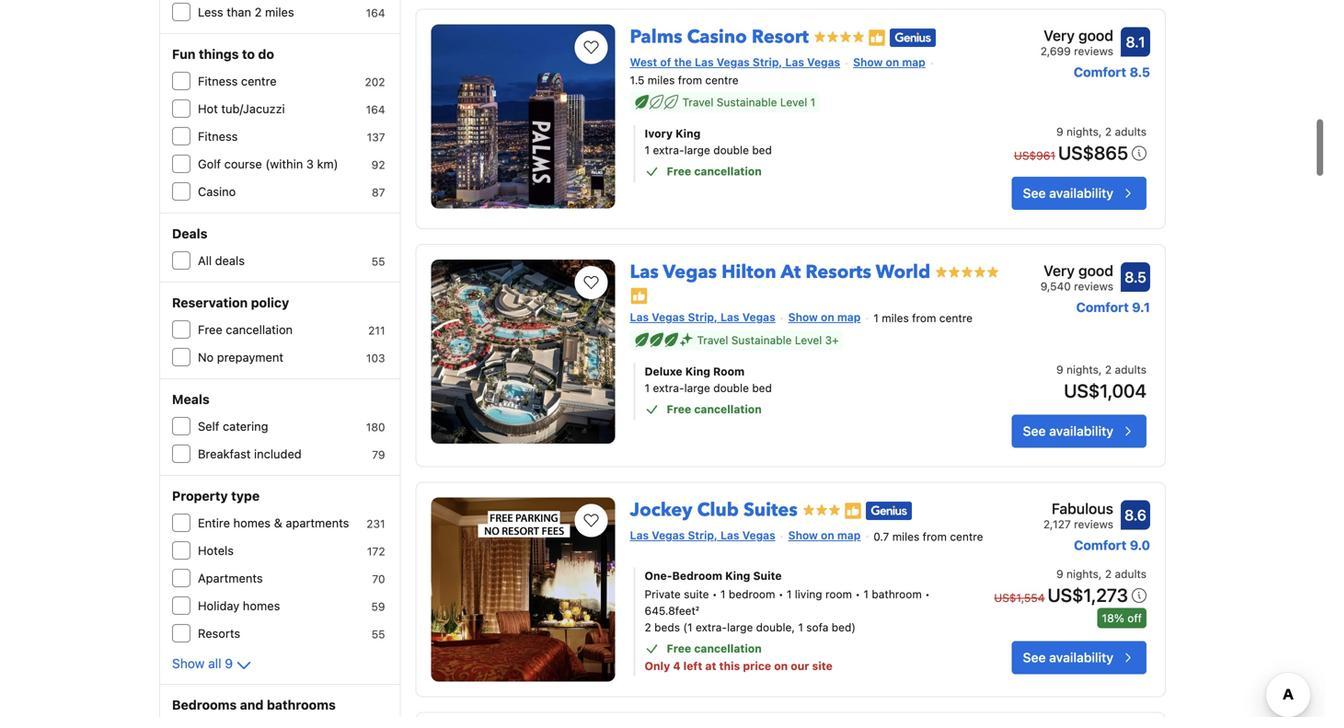Task type: locate. For each thing, give the bounding box(es) containing it.
vegas left hilton at the top
[[663, 260, 717, 285]]

bedrooms and bathrooms
[[172, 697, 336, 713]]

, up us$1,004
[[1099, 363, 1102, 376]]

1 vertical spatial sustainable
[[732, 334, 792, 347]]

, for resort
[[1099, 125, 1102, 138]]

centre
[[706, 74, 739, 87], [241, 74, 277, 88], [940, 312, 973, 325], [950, 530, 984, 543]]

very for palms casino resort
[[1044, 27, 1075, 44]]

reviews inside very good 2,699 reviews
[[1074, 45, 1114, 58]]

see availability down 18%
[[1023, 650, 1114, 665]]

3 availability from the top
[[1050, 650, 1114, 665]]

vegas up deluxe
[[652, 310, 685, 323]]

164 up 202
[[366, 6, 385, 19]]

level left 3+
[[795, 334, 822, 347]]

extra- down ivory king
[[653, 144, 685, 156]]

2 fitness from the top
[[198, 129, 238, 143]]

1 vertical spatial from
[[912, 312, 937, 325]]

palms casino resort link
[[630, 17, 809, 50]]

202
[[365, 75, 385, 88]]

0 vertical spatial show on map
[[853, 56, 926, 69]]

1 vertical spatial king
[[686, 365, 711, 378]]

adults down the 9.0
[[1115, 568, 1147, 581]]

sustainable for resort
[[717, 96, 777, 109]]

, inside 9 nights , 2 adults us$1,004
[[1099, 363, 1102, 376]]

1 vertical spatial fitness
[[198, 129, 238, 143]]

show on map for resort
[[853, 56, 926, 69]]

1 vertical spatial availability
[[1050, 424, 1114, 439]]

2 availability from the top
[[1050, 424, 1114, 439]]

comfort for las vegas hilton at resorts world
[[1077, 300, 1129, 315]]

1 vertical spatial map
[[838, 310, 861, 323]]

1 vertical spatial good
[[1079, 262, 1114, 279]]

resorts right at
[[806, 260, 872, 285]]

1.5 miles from centre
[[630, 74, 739, 87]]

large inside "private suite • 1 bedroom • 1 living room • 1 bathroom • 645.8feet² 2 beds (1 extra-large double, 1 sofa bed)"
[[727, 621, 753, 634]]

extra- right (1
[[696, 621, 727, 634]]

0 vertical spatial nights
[[1067, 125, 1099, 138]]

things
[[199, 46, 239, 62]]

, for suites
[[1099, 568, 1102, 581]]

palms casino resort image
[[431, 25, 615, 209]]

suite
[[753, 570, 782, 582]]

1 vertical spatial 164
[[366, 103, 385, 116]]

reviews up the comfort 9.1
[[1074, 280, 1114, 293]]

see availability down us$1,004
[[1023, 424, 1114, 439]]

2 vertical spatial see availability
[[1023, 650, 1114, 665]]

vegas down resort
[[808, 56, 841, 69]]

1 vertical spatial 9 nights , 2 adults
[[1057, 568, 1147, 581]]

1 164 from the top
[[366, 6, 385, 19]]

reviews up the comfort 8.5
[[1074, 45, 1114, 58]]

las vegas strip, las vegas down 'jockey club suites'
[[630, 529, 776, 542]]

reviews down fabulous
[[1074, 518, 1114, 531]]

2 very good element from the top
[[1041, 260, 1114, 282]]

miles down of
[[648, 74, 675, 87]]

2 good from the top
[[1079, 262, 1114, 279]]

king left room
[[686, 365, 711, 378]]

property type
[[172, 488, 260, 504]]

55 for all deals
[[372, 255, 385, 268]]

1 fitness from the top
[[198, 74, 238, 88]]

reviews inside very good 9,540 reviews
[[1074, 280, 1114, 293]]

,
[[1099, 125, 1102, 138], [1099, 363, 1102, 376], [1099, 568, 1102, 581]]

see availability link for palms casino resort
[[1012, 177, 1147, 210]]

2 vertical spatial nights
[[1067, 568, 1099, 581]]

, up us$865 at the top of page
[[1099, 125, 1102, 138]]

0 vertical spatial level
[[781, 96, 808, 109]]

9 nights , 2 adults for jockey club suites
[[1057, 568, 1147, 581]]

level
[[781, 96, 808, 109], [795, 334, 822, 347]]

0 vertical spatial las vegas strip, las vegas
[[630, 310, 776, 323]]

fitness for fitness
[[198, 129, 238, 143]]

less than 2 miles
[[198, 5, 294, 19]]

free cancellation up at
[[667, 642, 762, 655]]

0 vertical spatial fitness
[[198, 74, 238, 88]]

nights up us$1,004
[[1067, 363, 1099, 376]]

3 see availability from the top
[[1023, 650, 1114, 665]]

nights inside 9 nights , 2 adults us$1,004
[[1067, 363, 1099, 376]]

3 see availability link from the top
[[1012, 641, 1147, 674]]

0 vertical spatial 55
[[372, 255, 385, 268]]

2 9 nights , 2 adults from the top
[[1057, 568, 1147, 581]]

2 adults from the top
[[1115, 363, 1147, 376]]

see availability link
[[1012, 177, 1147, 210], [1012, 415, 1147, 448], [1012, 641, 1147, 674]]

casino
[[687, 25, 747, 50], [198, 185, 236, 198]]

59
[[371, 600, 385, 613]]

homes down apartments
[[243, 599, 280, 613]]

0 vertical spatial large
[[685, 144, 711, 156]]

3 reviews from the top
[[1074, 518, 1114, 531]]

centre for las vegas hilton at resorts world
[[940, 312, 973, 325]]

see availability down us$865 at the top of page
[[1023, 185, 1114, 201]]

0 vertical spatial map
[[903, 56, 926, 69]]

king right ivory
[[676, 127, 701, 140]]

9 nights , 2 adults up us$1,273
[[1057, 568, 1147, 581]]

las
[[695, 56, 714, 69], [786, 56, 805, 69], [630, 260, 659, 285], [630, 310, 649, 323], [721, 310, 740, 323], [630, 529, 649, 542], [721, 529, 740, 542]]

0 vertical spatial very
[[1044, 27, 1075, 44]]

1 bed from the top
[[752, 144, 772, 156]]

1 vertical spatial resorts
[[198, 626, 240, 640]]

large for vegas
[[685, 382, 711, 395]]

show for suites
[[789, 529, 818, 542]]

adults for resort
[[1115, 125, 1147, 138]]

cancellation up "this"
[[694, 642, 762, 655]]

no prepayment
[[198, 350, 284, 364]]

92
[[372, 158, 385, 171]]

double down travel sustainable level 1
[[714, 144, 749, 156]]

from
[[678, 74, 702, 87], [912, 312, 937, 325], [923, 530, 947, 543]]

hot
[[198, 102, 218, 116]]

travel down 1.5 miles from centre
[[683, 96, 714, 109]]

2 see availability from the top
[[1023, 424, 1114, 439]]

than
[[227, 5, 251, 19]]

0 vertical spatial very good element
[[1041, 25, 1114, 47]]

3 see from the top
[[1023, 650, 1046, 665]]

very good element
[[1041, 25, 1114, 47], [1041, 260, 1114, 282]]

2 right than
[[255, 5, 262, 19]]

0 vertical spatial see availability
[[1023, 185, 1114, 201]]

king inside "link"
[[686, 365, 711, 378]]

see down us$961
[[1023, 185, 1046, 201]]

self
[[198, 419, 219, 433]]

0 vertical spatial double
[[714, 144, 749, 156]]

on for hilton
[[821, 310, 835, 323]]

0 vertical spatial sustainable
[[717, 96, 777, 109]]

164 for less than 2 miles
[[366, 6, 385, 19]]

property
[[172, 488, 228, 504]]

free cancellation down ivory king
[[667, 165, 762, 178]]

level up ivory king link
[[781, 96, 808, 109]]

see up fabulous element
[[1023, 424, 1046, 439]]

very inside very good 2,699 reviews
[[1044, 27, 1075, 44]]

2 bed from the top
[[752, 382, 772, 395]]

0 vertical spatial 1 extra-large double bed
[[645, 144, 772, 156]]

2 55 from the top
[[372, 628, 385, 641]]

all deals
[[198, 254, 245, 267]]

2,127
[[1044, 518, 1071, 531]]

miles for las vegas hilton at resorts world
[[882, 312, 909, 325]]

2 double from the top
[[714, 382, 749, 395]]

1
[[811, 96, 816, 109], [645, 144, 650, 156], [874, 312, 879, 325], [645, 382, 650, 395], [721, 588, 726, 601], [787, 588, 792, 601], [864, 588, 869, 601], [798, 621, 804, 634]]

vegas
[[717, 56, 750, 69], [808, 56, 841, 69], [663, 260, 717, 285], [652, 310, 685, 323], [743, 310, 776, 323], [652, 529, 685, 542], [743, 529, 776, 542]]

good
[[1079, 27, 1114, 44], [1079, 262, 1114, 279]]

jockey
[[630, 498, 693, 523]]

see availability for palms casino resort
[[1023, 185, 1114, 201]]

1 very from the top
[[1044, 27, 1075, 44]]

resorts down holiday
[[198, 626, 240, 640]]

cancellation down ivory king
[[694, 165, 762, 178]]

• right "bathroom"
[[925, 588, 931, 601]]

8.5 down scored 8.1 "element"
[[1130, 65, 1151, 80]]

1 vertical spatial comfort
[[1077, 300, 1129, 315]]

very good element up the comfort 9.1
[[1041, 260, 1114, 282]]

1 las vegas strip, las vegas from the top
[[630, 310, 776, 323]]

1 55 from the top
[[372, 255, 385, 268]]

2 reviews from the top
[[1074, 280, 1114, 293]]

2 las vegas strip, las vegas from the top
[[630, 529, 776, 542]]

nights up us$1,273
[[1067, 568, 1099, 581]]

0 vertical spatial extra-
[[653, 144, 685, 156]]

us$865
[[1059, 142, 1129, 163]]

see availability link for las vegas hilton at resorts world
[[1012, 415, 1147, 448]]

bed down ivory king link
[[752, 144, 772, 156]]

55
[[372, 255, 385, 268], [372, 628, 385, 641]]

55 down 87
[[372, 255, 385, 268]]

nights
[[1067, 125, 1099, 138], [1067, 363, 1099, 376], [1067, 568, 1099, 581]]

ivory
[[645, 127, 673, 140]]

double down room
[[714, 382, 749, 395]]

0 vertical spatial ,
[[1099, 125, 1102, 138]]

do
[[258, 46, 274, 62]]

172
[[367, 545, 385, 558]]

adults up us$1,004
[[1115, 363, 1147, 376]]

1 see availability link from the top
[[1012, 177, 1147, 210]]

1 adults from the top
[[1115, 125, 1147, 138]]

1 vertical spatial see availability
[[1023, 424, 1114, 439]]

1 right room
[[864, 588, 869, 601]]

1 good from the top
[[1079, 27, 1114, 44]]

1 • from the left
[[712, 588, 718, 601]]

on
[[886, 56, 900, 69], [821, 310, 835, 323], [821, 529, 835, 542], [774, 660, 788, 673]]

3+
[[825, 334, 839, 347]]

1 extra-large double bed down ivory king
[[645, 144, 772, 156]]

very
[[1044, 27, 1075, 44], [1044, 262, 1075, 279]]

2 vertical spatial extra-
[[696, 621, 727, 634]]

0 vertical spatial from
[[678, 74, 702, 87]]

1 vertical spatial bed
[[752, 382, 772, 395]]

9 right all
[[225, 656, 233, 671]]

west of the las vegas strip, las vegas
[[630, 56, 841, 69]]

2 vertical spatial see availability link
[[1012, 641, 1147, 674]]

king for casino
[[676, 127, 701, 140]]

0 vertical spatial travel
[[683, 96, 714, 109]]

1 vertical spatial reviews
[[1074, 280, 1114, 293]]

1 vertical spatial show on map
[[789, 310, 861, 323]]

good for palms casino resort
[[1079, 27, 1114, 44]]

1 vertical spatial nights
[[1067, 363, 1099, 376]]

9 inside 9 nights , 2 adults us$1,004
[[1057, 363, 1064, 376]]

1 horizontal spatial casino
[[687, 25, 747, 50]]

9
[[1057, 125, 1064, 138], [1057, 363, 1064, 376], [1057, 568, 1064, 581], [225, 656, 233, 671]]

see for palms casino resort
[[1023, 185, 1046, 201]]

free cancellation
[[667, 165, 762, 178], [198, 323, 293, 336], [667, 403, 762, 416], [667, 642, 762, 655]]

2 vertical spatial from
[[923, 530, 947, 543]]

0.7
[[874, 530, 890, 543]]

1 reviews from the top
[[1074, 45, 1114, 58]]

large down deluxe king room
[[685, 382, 711, 395]]

1 vertical spatial ,
[[1099, 363, 1102, 376]]

on for suites
[[821, 529, 835, 542]]

0 vertical spatial adults
[[1115, 125, 1147, 138]]

very inside very good 9,540 reviews
[[1044, 262, 1075, 279]]

1 horizontal spatial resorts
[[806, 260, 872, 285]]

this property is part of our preferred partner programme. it is committed to providing commendable service and good value. it will pay us a higher commission if you make a booking. image
[[630, 287, 649, 305], [630, 287, 649, 305], [844, 502, 862, 520]]

0 vertical spatial comfort
[[1074, 65, 1127, 80]]

centre for palms casino resort
[[706, 74, 739, 87]]

fitness up golf
[[198, 129, 238, 143]]

strip, down resort
[[753, 56, 783, 69]]

8.5 up 9.1
[[1125, 268, 1147, 286]]

8.1
[[1126, 33, 1146, 51]]

2 vertical spatial map
[[838, 529, 861, 542]]

comfort down very good 2,699 reviews
[[1074, 65, 1127, 80]]

fabulous 2,127 reviews
[[1044, 500, 1114, 531]]

jockey club suites image
[[431, 498, 615, 682]]

las vegas hilton at resorts world image
[[431, 260, 615, 444]]

show on map
[[853, 56, 926, 69], [789, 310, 861, 323], [789, 529, 861, 542]]

1 left the living
[[787, 588, 792, 601]]

1 extra-large double bed down deluxe king room
[[645, 382, 772, 395]]

las vegas hilton at resorts world
[[630, 260, 931, 285]]

bed
[[752, 144, 772, 156], [752, 382, 772, 395]]

9 inside show all 9 'dropdown button'
[[225, 656, 233, 671]]

reviews
[[1074, 45, 1114, 58], [1074, 280, 1114, 293], [1074, 518, 1114, 531]]

3 adults from the top
[[1115, 568, 1147, 581]]

see availability link down us$865 at the top of page
[[1012, 177, 1147, 210]]

map
[[903, 56, 926, 69], [838, 310, 861, 323], [838, 529, 861, 542]]

1 see availability from the top
[[1023, 185, 1114, 201]]

9 up us$865 at the top of page
[[1057, 125, 1064, 138]]

travel up room
[[697, 334, 729, 347]]

0 vertical spatial reviews
[[1074, 45, 1114, 58]]

164
[[366, 6, 385, 19], [366, 103, 385, 116]]

0 vertical spatial availability
[[1050, 185, 1114, 201]]

2 vertical spatial comfort
[[1074, 538, 1127, 553]]

0 horizontal spatial casino
[[198, 185, 236, 198]]

strip, up deluxe king room
[[688, 310, 718, 323]]

bathrooms
[[267, 697, 336, 713]]

2 nights from the top
[[1067, 363, 1099, 376]]

3 , from the top
[[1099, 568, 1102, 581]]

breakfast included
[[198, 447, 302, 461]]

1 9 nights , 2 adults from the top
[[1057, 125, 1147, 138]]

1 vertical spatial very
[[1044, 262, 1075, 279]]

extra- down deluxe
[[653, 382, 685, 395]]

good left "scored 8.5" element
[[1079, 262, 1114, 279]]

to
[[242, 46, 255, 62]]

2,699
[[1041, 45, 1071, 58]]

cancellation down policy
[[226, 323, 293, 336]]

2 see availability link from the top
[[1012, 415, 1147, 448]]

bed for resort
[[752, 144, 772, 156]]

travel sustainable level 3+
[[697, 334, 839, 347]]

availability down us$1,004
[[1050, 424, 1114, 439]]

0 vertical spatial see availability link
[[1012, 177, 1147, 210]]

1 vertical spatial large
[[685, 382, 711, 395]]

fitness
[[198, 74, 238, 88], [198, 129, 238, 143]]

this property is part of our preferred partner programme. it is committed to providing commendable service and good value. it will pay us a higher commission if you make a booking. image for palms casino resort
[[868, 29, 886, 47]]

travel for vegas
[[697, 334, 729, 347]]

1 availability from the top
[[1050, 185, 1114, 201]]

deals
[[172, 226, 208, 241]]

1 vertical spatial level
[[795, 334, 822, 347]]

reservation policy
[[172, 295, 289, 310]]

good inside very good 9,540 reviews
[[1079, 262, 1114, 279]]

2 vertical spatial reviews
[[1074, 518, 1114, 531]]

2 vertical spatial show on map
[[789, 529, 861, 542]]

1 vertical spatial travel
[[697, 334, 729, 347]]

from right 0.7
[[923, 530, 947, 543]]

1 see from the top
[[1023, 185, 1046, 201]]

scored 8.1 element
[[1121, 27, 1151, 57]]

this property is part of our preferred partner programme. it is committed to providing commendable service and good value. it will pay us a higher commission if you make a booking. image
[[868, 29, 886, 47], [868, 29, 886, 47], [844, 502, 862, 520]]

2 vertical spatial availability
[[1050, 650, 1114, 665]]

164 up 137
[[366, 103, 385, 116]]

1 vertical spatial las vegas strip, las vegas
[[630, 529, 776, 542]]

2 left beds
[[645, 621, 652, 634]]

miles for palms casino resort
[[648, 74, 675, 87]]

0 vertical spatial bed
[[752, 144, 772, 156]]

strip, for hilton
[[688, 310, 718, 323]]

extra- for palms
[[653, 144, 685, 156]]

see availability for jockey club suites
[[1023, 650, 1114, 665]]

free for las
[[667, 403, 692, 416]]

1 vertical spatial double
[[714, 382, 749, 395]]

very up 2,699
[[1044, 27, 1075, 44]]

reviews for palms casino resort
[[1074, 45, 1114, 58]]

deluxe king room
[[645, 365, 745, 378]]

show for resort
[[853, 56, 883, 69]]

2 see from the top
[[1023, 424, 1046, 439]]

availability down 18%
[[1050, 650, 1114, 665]]

3 • from the left
[[856, 588, 861, 601]]

1 vertical spatial strip,
[[688, 310, 718, 323]]

king
[[676, 127, 701, 140], [686, 365, 711, 378], [726, 570, 751, 582]]

large for casino
[[685, 144, 711, 156]]

map for resort
[[903, 56, 926, 69]]

show for hilton
[[789, 310, 818, 323]]

1 vertical spatial very good element
[[1041, 260, 1114, 282]]

from down the the
[[678, 74, 702, 87]]

sofa
[[807, 621, 829, 634]]

cancellation for jockey
[[694, 642, 762, 655]]

18% off
[[1102, 612, 1142, 625]]

2 vertical spatial large
[[727, 621, 753, 634]]

nights for suites
[[1067, 568, 1099, 581]]

course
[[224, 157, 262, 171]]

2 vertical spatial strip,
[[688, 529, 718, 542]]

and
[[240, 697, 264, 713]]

miles right 0.7
[[893, 530, 920, 543]]

comfort left 9.1
[[1077, 300, 1129, 315]]

comfort for palms casino resort
[[1074, 65, 1127, 80]]

all
[[198, 254, 212, 267]]

free cancellation down room
[[667, 403, 762, 416]]

1 miles from centre
[[874, 312, 973, 325]]

see availability link down us$1,004
[[1012, 415, 1147, 448]]

2 , from the top
[[1099, 363, 1102, 376]]

1 vertical spatial 55
[[372, 628, 385, 641]]

deluxe king room link
[[645, 363, 956, 380]]

sustainable down west of the las vegas strip, las vegas
[[717, 96, 777, 109]]

0 vertical spatial see
[[1023, 185, 1046, 201]]

1 vertical spatial see availability link
[[1012, 415, 1147, 448]]

0 vertical spatial 164
[[366, 6, 385, 19]]

1 extra-large double bed for casino
[[645, 144, 772, 156]]

103
[[366, 352, 385, 365]]

good inside very good 2,699 reviews
[[1079, 27, 1114, 44]]

2 very from the top
[[1044, 262, 1075, 279]]

genius discounts available at this property. image
[[890, 29, 936, 47], [890, 29, 936, 47], [866, 502, 912, 520], [866, 502, 912, 520]]

free
[[667, 165, 692, 178], [198, 323, 223, 336], [667, 403, 692, 416], [667, 642, 692, 655]]

availability down us$865 at the top of page
[[1050, 185, 1114, 201]]

see down us$1,554
[[1023, 650, 1046, 665]]

double for casino
[[714, 144, 749, 156]]

from for jockey club suites
[[923, 530, 947, 543]]

9 nights , 2 adults up us$865 at the top of page
[[1057, 125, 1147, 138]]

0 vertical spatial good
[[1079, 27, 1114, 44]]

1 vertical spatial adults
[[1115, 363, 1147, 376]]

4 • from the left
[[925, 588, 931, 601]]

9 down 9,540 on the top right of page
[[1057, 363, 1064, 376]]

king for vegas
[[686, 365, 711, 378]]

homes left &
[[233, 516, 271, 530]]

• right suite
[[712, 588, 718, 601]]

1 vertical spatial extra-
[[653, 382, 685, 395]]

cancellation down room
[[694, 403, 762, 416]]

2 inside "private suite • 1 bedroom • 1 living room • 1 bathroom • 645.8feet² 2 beds (1 extra-large double, 1 sofa bed)"
[[645, 621, 652, 634]]

1 vertical spatial 1 extra-large double bed
[[645, 382, 772, 395]]

comfort down fabulous 2,127 reviews
[[1074, 538, 1127, 553]]

0 vertical spatial homes
[[233, 516, 271, 530]]

2 164 from the top
[[366, 103, 385, 116]]

2 vertical spatial adults
[[1115, 568, 1147, 581]]

2 vertical spatial ,
[[1099, 568, 1102, 581]]

price
[[743, 660, 772, 673]]

good up the comfort 8.5
[[1079, 27, 1114, 44]]

1 vertical spatial homes
[[243, 599, 280, 613]]

see availability link for jockey club suites
[[1012, 641, 1147, 674]]

1 1 extra-large double bed from the top
[[645, 144, 772, 156]]

less
[[198, 5, 223, 19]]

1 , from the top
[[1099, 125, 1102, 138]]

2 1 extra-large double bed from the top
[[645, 382, 772, 395]]

deals
[[215, 254, 245, 267]]

scored 8.6 element
[[1121, 500, 1151, 530]]

0 vertical spatial king
[[676, 127, 701, 140]]

nights up us$865 at the top of page
[[1067, 125, 1099, 138]]

1 nights from the top
[[1067, 125, 1099, 138]]

1 double from the top
[[714, 144, 749, 156]]

show inside 'dropdown button'
[[172, 656, 205, 671]]

, up us$1,273
[[1099, 568, 1102, 581]]

adults up us$865 at the top of page
[[1115, 125, 1147, 138]]

large down ivory king
[[685, 144, 711, 156]]

1 vertical spatial casino
[[198, 185, 236, 198]]

0 vertical spatial 9 nights , 2 adults
[[1057, 125, 1147, 138]]

2 vertical spatial see
[[1023, 650, 1046, 665]]

3 nights from the top
[[1067, 568, 1099, 581]]

1 very good element from the top
[[1041, 25, 1114, 47]]

level for hilton
[[795, 334, 822, 347]]

free up 4
[[667, 642, 692, 655]]

sustainable up room
[[732, 334, 792, 347]]

fitness down things
[[198, 74, 238, 88]]

strip, down 'jockey club suites'
[[688, 529, 718, 542]]

see for las vegas hilton at resorts world
[[1023, 424, 1046, 439]]

1 vertical spatial see
[[1023, 424, 1046, 439]]

one-bedroom king suite
[[645, 570, 782, 582]]



Task type: vqa. For each thing, say whether or not it's contained in the screenshot.
Popular
no



Task type: describe. For each thing, give the bounding box(es) containing it.
see availability for las vegas hilton at resorts world
[[1023, 424, 1114, 439]]

centre for jockey club suites
[[950, 530, 984, 543]]

vegas down palms casino resort
[[717, 56, 750, 69]]

from for palms casino resort
[[678, 74, 702, 87]]

free cancellation up no prepayment at left
[[198, 323, 293, 336]]

this
[[719, 660, 740, 673]]

very good 2,699 reviews
[[1041, 27, 1114, 58]]

fitness for fitness centre
[[198, 74, 238, 88]]

breakfast
[[198, 447, 251, 461]]

on for resort
[[886, 56, 900, 69]]

1 down one-bedroom king suite
[[721, 588, 726, 601]]

from for las vegas hilton at resorts world
[[912, 312, 937, 325]]

show on map for hilton
[[789, 310, 861, 323]]

vegas down jockey
[[652, 529, 685, 542]]

fun things to do
[[172, 46, 274, 62]]

free for jockey
[[667, 642, 692, 655]]

bedroom
[[673, 570, 723, 582]]

vegas up travel sustainable level 3+
[[743, 310, 776, 323]]

free down reservation
[[198, 323, 223, 336]]

2 up us$865 at the top of page
[[1105, 125, 1112, 138]]

0 horizontal spatial resorts
[[198, 626, 240, 640]]

show on map for suites
[[789, 529, 861, 542]]

adults inside 9 nights , 2 adults us$1,004
[[1115, 363, 1147, 376]]

&
[[274, 516, 282, 530]]

travel sustainable level 1
[[683, 96, 816, 109]]

extra- inside "private suite • 1 bedroom • 1 living room • 1 bathroom • 645.8feet² 2 beds (1 extra-large double, 1 sofa bed)"
[[696, 621, 727, 634]]

cancellation for las
[[694, 403, 762, 416]]

cancellation for palms
[[694, 165, 762, 178]]

type
[[231, 488, 260, 504]]

apartments
[[286, 516, 349, 530]]

travel for casino
[[683, 96, 714, 109]]

prepayment
[[217, 350, 284, 364]]

9.1
[[1133, 300, 1151, 315]]

211
[[368, 324, 385, 337]]

fabulous element
[[1044, 498, 1114, 520]]

9 nights , 2 adults for palms casino resort
[[1057, 125, 1147, 138]]

us$1,554
[[995, 592, 1045, 604]]

world
[[876, 260, 931, 285]]

free cancellation for las
[[667, 403, 762, 416]]

fitness centre
[[198, 74, 277, 88]]

west
[[630, 56, 657, 69]]

las vegas strip, las vegas for club
[[630, 529, 776, 542]]

fun
[[172, 46, 196, 62]]

free for palms
[[667, 165, 692, 178]]

las vegas hilton at resorts world link
[[630, 252, 931, 285]]

jockey club suites link
[[630, 490, 798, 523]]

9 up us$1,273
[[1057, 568, 1064, 581]]

comfort for jockey club suites
[[1074, 538, 1127, 553]]

map for suites
[[838, 529, 861, 542]]

fabulous
[[1052, 500, 1114, 517]]

homes for entire
[[233, 516, 271, 530]]

2 • from the left
[[779, 588, 784, 601]]

sustainable for hilton
[[732, 334, 792, 347]]

9.0
[[1130, 538, 1151, 553]]

bathroom
[[872, 588, 922, 601]]

at
[[781, 260, 801, 285]]

1 extra-large double bed for vegas
[[645, 382, 772, 395]]

very good element for palms casino resort
[[1041, 25, 1114, 47]]

miles for jockey club suites
[[893, 530, 920, 543]]

79
[[372, 448, 385, 461]]

strip, for suites
[[688, 529, 718, 542]]

palms casino resort
[[630, 25, 809, 50]]

0 vertical spatial resorts
[[806, 260, 872, 285]]

0 vertical spatial 8.5
[[1130, 65, 1151, 80]]

231
[[367, 517, 385, 530]]

only
[[645, 660, 670, 673]]

us$1,004
[[1064, 380, 1147, 401]]

holiday homes
[[198, 599, 280, 613]]

reviews for las vegas hilton at resorts world
[[1074, 280, 1114, 293]]

meals
[[172, 392, 210, 407]]

1 down world at the top right of page
[[874, 312, 879, 325]]

this property is part of our preferred partner programme. it is committed to providing commendable service and good value. it will pay us a higher commission if you make a booking. image for jockey club suites
[[844, 502, 862, 520]]

0.7 miles from centre
[[874, 530, 984, 543]]

extra- for las
[[653, 382, 685, 395]]

bed)
[[832, 621, 856, 634]]

adults for suites
[[1115, 568, 1147, 581]]

hilton
[[722, 260, 777, 285]]

las vegas strip, las vegas for vegas
[[630, 310, 776, 323]]

deluxe
[[645, 365, 683, 378]]

private suite • 1 bedroom • 1 living room • 1 bathroom • 645.8feet² 2 beds (1 extra-large double, 1 sofa bed)
[[645, 588, 931, 634]]

holiday
[[198, 599, 240, 613]]

bedroom
[[729, 588, 776, 601]]

entire homes & apartments
[[198, 516, 349, 530]]

jockey club suites
[[630, 498, 798, 523]]

nights for resort
[[1067, 125, 1099, 138]]

very good 9,540 reviews
[[1041, 262, 1114, 293]]

18%
[[1102, 612, 1125, 625]]

our
[[791, 660, 810, 673]]

comfort 9.0
[[1074, 538, 1151, 553]]

km)
[[317, 157, 338, 171]]

see for jockey club suites
[[1023, 650, 1046, 665]]

2 down comfort 9.0
[[1105, 568, 1112, 581]]

left
[[684, 660, 703, 673]]

1 down deluxe
[[645, 382, 650, 395]]

1 down ivory
[[645, 144, 650, 156]]

hot tub/jacuzzi
[[198, 102, 285, 116]]

0 vertical spatial casino
[[687, 25, 747, 50]]

87
[[372, 186, 385, 199]]

suite
[[684, 588, 709, 601]]

golf course (within 3 km)
[[198, 157, 338, 171]]

show all 9 button
[[172, 655, 255, 677]]

this property is part of our preferred partner programme. it is committed to providing commendable service and good value. it will pay us a higher commission if you make a booking. image for las vegas hilton at resorts world
[[630, 287, 649, 305]]

miles right than
[[265, 5, 294, 19]]

645.8feet²
[[645, 604, 700, 617]]

reviews inside fabulous 2,127 reviews
[[1074, 518, 1114, 531]]

level for resort
[[781, 96, 808, 109]]

4
[[673, 660, 681, 673]]

comfort 9.1
[[1077, 300, 1151, 315]]

very good element for las vegas hilton at resorts world
[[1041, 260, 1114, 282]]

1 left sofa
[[798, 621, 804, 634]]

room
[[826, 588, 852, 601]]

self catering
[[198, 419, 268, 433]]

us$961
[[1015, 149, 1056, 162]]

good for las vegas hilton at resorts world
[[1079, 262, 1114, 279]]

golf
[[198, 157, 221, 171]]

1.5
[[630, 74, 645, 87]]

policy
[[251, 295, 289, 310]]

1 up ivory king link
[[811, 96, 816, 109]]

0 vertical spatial strip,
[[753, 56, 783, 69]]

map for hilton
[[838, 310, 861, 323]]

one-bedroom king suite link
[[645, 568, 956, 584]]

2 inside 9 nights , 2 adults us$1,004
[[1105, 363, 1112, 376]]

availability for las vegas hilton at resorts world
[[1050, 424, 1114, 439]]

included
[[254, 447, 302, 461]]

vegas down suites
[[743, 529, 776, 542]]

2 vertical spatial king
[[726, 570, 751, 582]]

scored 8.5 element
[[1121, 262, 1151, 292]]

beds
[[655, 621, 680, 634]]

free cancellation for palms
[[667, 165, 762, 178]]

show all 9
[[172, 656, 233, 671]]

9,540
[[1041, 280, 1071, 293]]

hotels
[[198, 544, 234, 557]]

comfort 8.5
[[1074, 65, 1151, 80]]

availability for palms casino resort
[[1050, 185, 1114, 201]]

(within
[[265, 157, 303, 171]]

this property is part of our preferred partner programme. it is committed to providing commendable service and good value. it will pay us a higher commission if you make a booking. image for jockey club suites
[[844, 502, 862, 520]]

resort
[[752, 25, 809, 50]]

1 vertical spatial 8.5
[[1125, 268, 1147, 286]]

the
[[674, 56, 692, 69]]

no
[[198, 350, 214, 364]]

homes for holiday
[[243, 599, 280, 613]]

very for las vegas hilton at resorts world
[[1044, 262, 1075, 279]]

bed for hilton
[[752, 382, 772, 395]]

free cancellation for jockey
[[667, 642, 762, 655]]

all
[[208, 656, 221, 671]]

suites
[[744, 498, 798, 523]]

room
[[714, 365, 745, 378]]

55 for resorts
[[372, 628, 385, 641]]

reservation
[[172, 295, 248, 310]]

double for vegas
[[714, 382, 749, 395]]

living
[[795, 588, 823, 601]]

availability for jockey club suites
[[1050, 650, 1114, 665]]

of
[[660, 56, 671, 69]]

164 for hot tub/jacuzzi
[[366, 103, 385, 116]]



